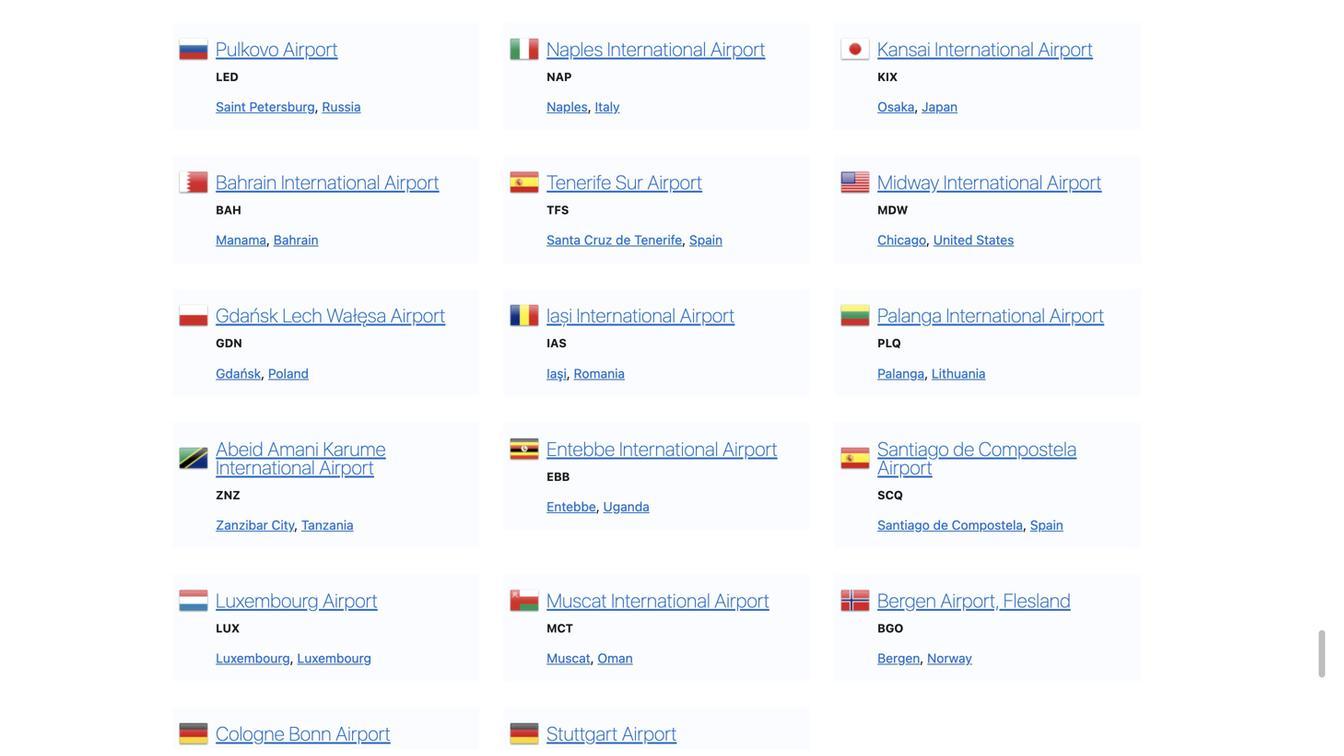 Task type: describe. For each thing, give the bounding box(es) containing it.
entebbe international airport
[[547, 437, 778, 460]]

iași international airport link
[[547, 304, 735, 327]]

bgo
[[878, 622, 904, 635]]

stuttgart airport
[[547, 722, 677, 745]]

osaka link
[[878, 99, 915, 114]]

entebbe for entebbe , uganda
[[547, 499, 596, 514]]

russia
[[322, 99, 361, 114]]

chicago
[[878, 233, 927, 248]]

gdańsk for gdańsk lech wałęsa airport
[[216, 304, 278, 327]]

international for bahrain
[[281, 171, 380, 194]]

pulkovo airport link
[[216, 37, 338, 60]]

sur
[[616, 171, 643, 194]]

uganda link
[[604, 499, 650, 514]]

norway
[[928, 651, 973, 666]]

palanga international airport link
[[878, 304, 1105, 327]]

city
[[272, 518, 294, 533]]

gdańsk , poland
[[216, 366, 309, 381]]

, for muscat international airport
[[591, 651, 594, 666]]

tenerife sur airport link
[[547, 171, 703, 194]]

international for kansai
[[935, 37, 1034, 60]]

santa
[[547, 233, 581, 248]]

kansai international airport link
[[878, 37, 1094, 60]]

, for bergen airport, flesland
[[920, 651, 924, 666]]

bonn
[[289, 722, 332, 745]]

gdańsk lech wałęsa airport
[[216, 304, 446, 327]]

entebbe international airport link
[[547, 437, 778, 460]]

tanzania link
[[301, 518, 354, 533]]

stuttgart
[[547, 722, 618, 745]]

entebbe , uganda
[[547, 499, 650, 514]]

oman link
[[598, 651, 633, 666]]

iași international airport
[[547, 304, 735, 327]]

naples link
[[547, 99, 588, 114]]

cologne bonn airport
[[216, 722, 391, 745]]

manama link
[[216, 233, 267, 248]]

international for muscat
[[611, 589, 711, 612]]

norway link
[[928, 651, 973, 666]]

compostela for santiago de compostela airport
[[979, 437, 1077, 460]]

, for bahrain international airport
[[267, 233, 270, 248]]

palanga for palanga international airport
[[878, 304, 942, 327]]

mct
[[547, 622, 573, 635]]

bergen for bergen airport, flesland
[[878, 589, 937, 612]]

cologne bonn airport link
[[216, 722, 391, 745]]

, for entebbe international airport
[[596, 499, 600, 514]]

oman
[[598, 651, 633, 666]]

iaşi
[[547, 366, 567, 381]]

kansai international airport
[[878, 37, 1094, 60]]

bahrain international airport
[[216, 171, 440, 194]]

0 vertical spatial bahrain
[[216, 171, 277, 194]]

santiago for santiago de compostela , spain
[[878, 518, 930, 533]]

romania link
[[574, 366, 625, 381]]

1 horizontal spatial spain
[[1031, 518, 1064, 533]]

saint
[[216, 99, 246, 114]]

midway international airport
[[878, 171, 1102, 194]]

poland link
[[268, 366, 309, 381]]

santiago for santiago de compostela airport
[[878, 437, 949, 460]]

spain link for santiago de compostela airport
[[1031, 518, 1064, 533]]

luxembourg airport link
[[216, 589, 378, 612]]

santiago de compostela airport link
[[878, 437, 1077, 479]]

cruz
[[584, 233, 612, 248]]

de for santiago de compostela , spain
[[934, 518, 949, 533]]

pulkovo
[[216, 37, 279, 60]]

ebb
[[547, 470, 570, 483]]

tfs
[[547, 203, 569, 217]]

flesland
[[1004, 589, 1071, 612]]

naples international airport
[[547, 37, 766, 60]]

muscat international airport link
[[547, 589, 770, 612]]

bah
[[216, 203, 241, 217]]

bergen airport, flesland
[[878, 589, 1071, 612]]

manama , bahrain
[[216, 233, 319, 248]]

kansai
[[878, 37, 931, 60]]

international for palanga
[[946, 304, 1046, 327]]

entebbe for entebbe international airport
[[547, 437, 615, 460]]

chicago link
[[878, 233, 927, 248]]

, down the tenerife sur airport link
[[682, 233, 686, 248]]

united states link
[[934, 233, 1015, 248]]

palanga international airport
[[878, 304, 1105, 327]]

wałęsa
[[327, 304, 386, 327]]

petersburg
[[249, 99, 315, 114]]

zanzibar city link
[[216, 518, 294, 533]]

palanga , lithuania
[[878, 366, 986, 381]]

1 luxembourg link from the left
[[216, 651, 290, 666]]

gdańsk link
[[216, 366, 261, 381]]

bahrain international airport link
[[216, 171, 440, 194]]

palanga for palanga , lithuania
[[878, 366, 925, 381]]

cologne
[[216, 722, 285, 745]]

, for kansai international airport
[[915, 99, 919, 114]]

lux
[[216, 622, 240, 635]]

luxembourg , luxembourg
[[216, 651, 372, 666]]

znz
[[216, 488, 240, 502]]

luxembourg down luxembourg airport link at the left bottom
[[297, 651, 372, 666]]

luxembourg airport
[[216, 589, 378, 612]]

zanzibar city , tanzania
[[216, 518, 354, 533]]

airport inside santiago de compostela airport
[[878, 456, 933, 479]]

bergen airport, flesland link
[[878, 589, 1071, 612]]

tenerife sur airport
[[547, 171, 703, 194]]



Task type: locate. For each thing, give the bounding box(es) containing it.
international up bahrain link
[[281, 171, 380, 194]]

2 naples from the top
[[547, 99, 588, 114]]

1 vertical spatial compostela
[[952, 518, 1023, 533]]

santa cruz de tenerife link
[[547, 233, 682, 248]]

1 vertical spatial gdańsk
[[216, 366, 261, 381]]

muscat for muscat international airport
[[547, 589, 607, 612]]

spain link for tenerife sur airport
[[690, 233, 723, 248]]

chicago , united states
[[878, 233, 1015, 248]]

gdańsk for gdańsk , poland
[[216, 366, 261, 381]]

2 entebbe from the top
[[547, 499, 596, 514]]

gdn
[[216, 337, 242, 350]]

de right cruz on the top left of page
[[616, 233, 631, 248]]

midway
[[878, 171, 940, 194]]

spain link
[[690, 233, 723, 248], [1031, 518, 1064, 533]]

1 vertical spatial bergen
[[878, 651, 920, 666]]

1 horizontal spatial luxembourg link
[[297, 651, 372, 666]]

0 vertical spatial bergen
[[878, 589, 937, 612]]

compostela
[[979, 437, 1077, 460], [952, 518, 1023, 533]]

international up oman link
[[611, 589, 711, 612]]

international up states at top
[[944, 171, 1043, 194]]

santiago up scq
[[878, 437, 949, 460]]

states
[[977, 233, 1015, 248]]

muscat for muscat , oman
[[547, 651, 591, 666]]

0 vertical spatial spain link
[[690, 233, 723, 248]]

0 horizontal spatial spain
[[690, 233, 723, 248]]

entebbe down ebb
[[547, 499, 596, 514]]

bahrain right manama link
[[274, 233, 319, 248]]

muscat down the mct
[[547, 651, 591, 666]]

tanzania
[[301, 518, 354, 533]]

de down the lithuania link
[[954, 437, 975, 460]]

lithuania
[[932, 366, 986, 381]]

gdańsk
[[216, 304, 278, 327], [216, 366, 261, 381]]

0 horizontal spatial luxembourg link
[[216, 651, 290, 666]]

luxembourg link down lux
[[216, 651, 290, 666]]

1 muscat from the top
[[547, 589, 607, 612]]

luxembourg for luxembourg airport
[[216, 589, 319, 612]]

stuttgart airport link
[[547, 722, 677, 745]]

santiago de compostela airport
[[878, 437, 1077, 479]]

entebbe up ebb
[[547, 437, 615, 460]]

international up italy 'link'
[[607, 37, 707, 60]]

manama
[[216, 233, 267, 248]]

, left poland on the left of page
[[261, 366, 265, 381]]

international inside the abeid amani karume international airport
[[216, 456, 315, 479]]

scq
[[878, 488, 903, 502]]

muscat link
[[547, 651, 591, 666]]

0 vertical spatial palanga
[[878, 304, 942, 327]]

kix
[[878, 70, 898, 83]]

0 vertical spatial compostela
[[979, 437, 1077, 460]]

iaşi , romania
[[547, 366, 625, 381]]

2 vertical spatial de
[[934, 518, 949, 533]]

palanga up plq
[[878, 304, 942, 327]]

de inside santiago de compostela airport
[[954, 437, 975, 460]]

compostela for santiago de compostela , spain
[[952, 518, 1023, 533]]

santiago down scq
[[878, 518, 930, 533]]

naples down nap at top
[[547, 99, 588, 114]]

japan
[[922, 99, 958, 114]]

1 vertical spatial tenerife
[[634, 233, 682, 248]]

zanzibar
[[216, 518, 268, 533]]

osaka , japan
[[878, 99, 958, 114]]

poland
[[268, 366, 309, 381]]

santa cruz de tenerife , spain
[[547, 233, 723, 248]]

de
[[616, 233, 631, 248], [954, 437, 975, 460], [934, 518, 949, 533]]

iaşi link
[[547, 366, 567, 381]]

international up japan on the top right
[[935, 37, 1034, 60]]

, left italy
[[588, 99, 592, 114]]

de down santiago de compostela airport on the right
[[934, 518, 949, 533]]

osaka
[[878, 99, 915, 114]]

, for midway international airport
[[927, 233, 930, 248]]

gdańsk down gdn
[[216, 366, 261, 381]]

airport inside the abeid amani karume international airport
[[319, 456, 374, 479]]

, left oman
[[591, 651, 594, 666]]

bergen up the bgo
[[878, 589, 937, 612]]

1 santiago from the top
[[878, 437, 949, 460]]

, left the 'uganda' on the left of page
[[596, 499, 600, 514]]

2 gdańsk from the top
[[216, 366, 261, 381]]

, left the tanzania link at bottom left
[[294, 518, 298, 533]]

santiago de compostela , spain
[[878, 518, 1064, 533]]

international for naples
[[607, 37, 707, 60]]

international up 'lithuania'
[[946, 304, 1046, 327]]

nap
[[547, 70, 572, 83]]

luxembourg for luxembourg , luxembourg
[[216, 651, 290, 666]]

2 luxembourg link from the left
[[297, 651, 372, 666]]

palanga
[[878, 304, 942, 327], [878, 366, 925, 381]]

, for gdańsk lech wałęsa airport
[[261, 366, 265, 381]]

palanga link
[[878, 366, 925, 381]]

0 vertical spatial tenerife
[[547, 171, 612, 194]]

, left bahrain link
[[267, 233, 270, 248]]

,
[[315, 99, 319, 114], [588, 99, 592, 114], [915, 99, 919, 114], [267, 233, 270, 248], [682, 233, 686, 248], [927, 233, 930, 248], [261, 366, 265, 381], [567, 366, 571, 381], [925, 366, 929, 381], [596, 499, 600, 514], [294, 518, 298, 533], [1023, 518, 1027, 533], [290, 651, 294, 666], [591, 651, 594, 666], [920, 651, 924, 666]]

, for naples international airport
[[588, 99, 592, 114]]

, left the united
[[927, 233, 930, 248]]

international up the 'uganda' on the left of page
[[619, 437, 719, 460]]

luxembourg link
[[216, 651, 290, 666], [297, 651, 372, 666]]

italy
[[595, 99, 620, 114]]

japan link
[[922, 99, 958, 114]]

2 palanga from the top
[[878, 366, 925, 381]]

1 palanga from the top
[[878, 304, 942, 327]]

international up the romania link
[[577, 304, 676, 327]]

luxembourg down lux
[[216, 651, 290, 666]]

, for iași international airport
[[567, 366, 571, 381]]

ias
[[547, 337, 567, 350]]

karume
[[323, 437, 386, 460]]

1 horizontal spatial de
[[934, 518, 949, 533]]

tenerife
[[547, 171, 612, 194], [634, 233, 682, 248]]

muscat
[[547, 589, 607, 612], [547, 651, 591, 666]]

bahrain up bah
[[216, 171, 277, 194]]

spain right santa cruz de tenerife link
[[690, 233, 723, 248]]

1 bergen from the top
[[878, 589, 937, 612]]

naples up nap at top
[[547, 37, 603, 60]]

, left russia
[[315, 99, 319, 114]]

bahrain link
[[274, 233, 319, 248]]

1 vertical spatial entebbe
[[547, 499, 596, 514]]

naples
[[547, 37, 603, 60], [547, 99, 588, 114]]

1 naples from the top
[[547, 37, 603, 60]]

spain link right santa cruz de tenerife link
[[690, 233, 723, 248]]

1 horizontal spatial spain link
[[1031, 518, 1064, 533]]

0 vertical spatial entebbe
[[547, 437, 615, 460]]

1 horizontal spatial tenerife
[[634, 233, 682, 248]]

naples , italy
[[547, 99, 620, 114]]

1 vertical spatial de
[[954, 437, 975, 460]]

gdańsk up gdn
[[216, 304, 278, 327]]

pulkovo airport
[[216, 37, 338, 60]]

naples for naples international airport
[[547, 37, 603, 60]]

international for iași
[[577, 304, 676, 327]]

russia link
[[322, 99, 361, 114]]

bergen link
[[878, 651, 920, 666]]

international for entebbe
[[619, 437, 719, 460]]

1 entebbe from the top
[[547, 437, 615, 460]]

0 vertical spatial spain
[[690, 233, 723, 248]]

0 vertical spatial de
[[616, 233, 631, 248]]

0 vertical spatial naples
[[547, 37, 603, 60]]

italy link
[[595, 99, 620, 114]]

naples international airport link
[[547, 37, 766, 60]]

palanga down plq
[[878, 366, 925, 381]]

, left the lithuania link
[[925, 366, 929, 381]]

muscat international airport
[[547, 589, 770, 612]]

1 vertical spatial muscat
[[547, 651, 591, 666]]

santiago inside santiago de compostela airport
[[878, 437, 949, 460]]

, left the romania
[[567, 366, 571, 381]]

muscat up the mct
[[547, 589, 607, 612]]

0 horizontal spatial spain link
[[690, 233, 723, 248]]

1 vertical spatial spain link
[[1031, 518, 1064, 533]]

1 vertical spatial bahrain
[[274, 233, 319, 248]]

, for luxembourg airport
[[290, 651, 294, 666]]

bergen down the bgo
[[878, 651, 920, 666]]

, up flesland in the right bottom of the page
[[1023, 518, 1027, 533]]

united
[[934, 233, 973, 248]]

0 vertical spatial santiago
[[878, 437, 949, 460]]

de for santiago de compostela airport
[[954, 437, 975, 460]]

saint petersburg , russia
[[216, 99, 361, 114]]

compostela inside santiago de compostela airport
[[979, 437, 1077, 460]]

amani
[[268, 437, 319, 460]]

2 bergen from the top
[[878, 651, 920, 666]]

0 vertical spatial gdańsk
[[216, 304, 278, 327]]

bergen , norway
[[878, 651, 973, 666]]

2 horizontal spatial de
[[954, 437, 975, 460]]

1 vertical spatial santiago
[[878, 518, 930, 533]]

, down luxembourg airport link at the left bottom
[[290, 651, 294, 666]]

muscat , oman
[[547, 651, 633, 666]]

naples for naples , italy
[[547, 99, 588, 114]]

bergen for bergen , norway
[[878, 651, 920, 666]]

iași
[[547, 304, 573, 327]]

1 vertical spatial palanga
[[878, 366, 925, 381]]

luxembourg link down luxembourg airport link at the left bottom
[[297, 651, 372, 666]]

abeid
[[216, 437, 263, 460]]

international for midway
[[944, 171, 1043, 194]]

0 horizontal spatial tenerife
[[547, 171, 612, 194]]

0 horizontal spatial de
[[616, 233, 631, 248]]

1 gdańsk from the top
[[216, 304, 278, 327]]

gdańsk lech wałęsa airport link
[[216, 304, 446, 327]]

mdw
[[878, 203, 908, 217]]

2 muscat from the top
[[547, 651, 591, 666]]

luxembourg
[[216, 589, 319, 612], [216, 651, 290, 666], [297, 651, 372, 666]]

international up znz
[[216, 456, 315, 479]]

lech
[[283, 304, 322, 327]]

saint petersburg link
[[216, 99, 315, 114]]

1 vertical spatial spain
[[1031, 518, 1064, 533]]

abeid amani karume international airport
[[216, 437, 386, 479]]

, left japan on the top right
[[915, 99, 919, 114]]

led
[[216, 70, 239, 83]]

plq
[[878, 337, 901, 350]]

tenerife right cruz on the top left of page
[[634, 233, 682, 248]]

entebbe link
[[547, 499, 596, 514]]

, for palanga international airport
[[925, 366, 929, 381]]

1 vertical spatial naples
[[547, 99, 588, 114]]

0 vertical spatial muscat
[[547, 589, 607, 612]]

tenerife up tfs
[[547, 171, 612, 194]]

spain up flesland in the right bottom of the page
[[1031, 518, 1064, 533]]

2 santiago from the top
[[878, 518, 930, 533]]

, left norway link
[[920, 651, 924, 666]]

spain link up flesland in the right bottom of the page
[[1031, 518, 1064, 533]]

luxembourg up lux
[[216, 589, 319, 612]]



Task type: vqa. For each thing, say whether or not it's contained in the screenshot.
the bottommost you
no



